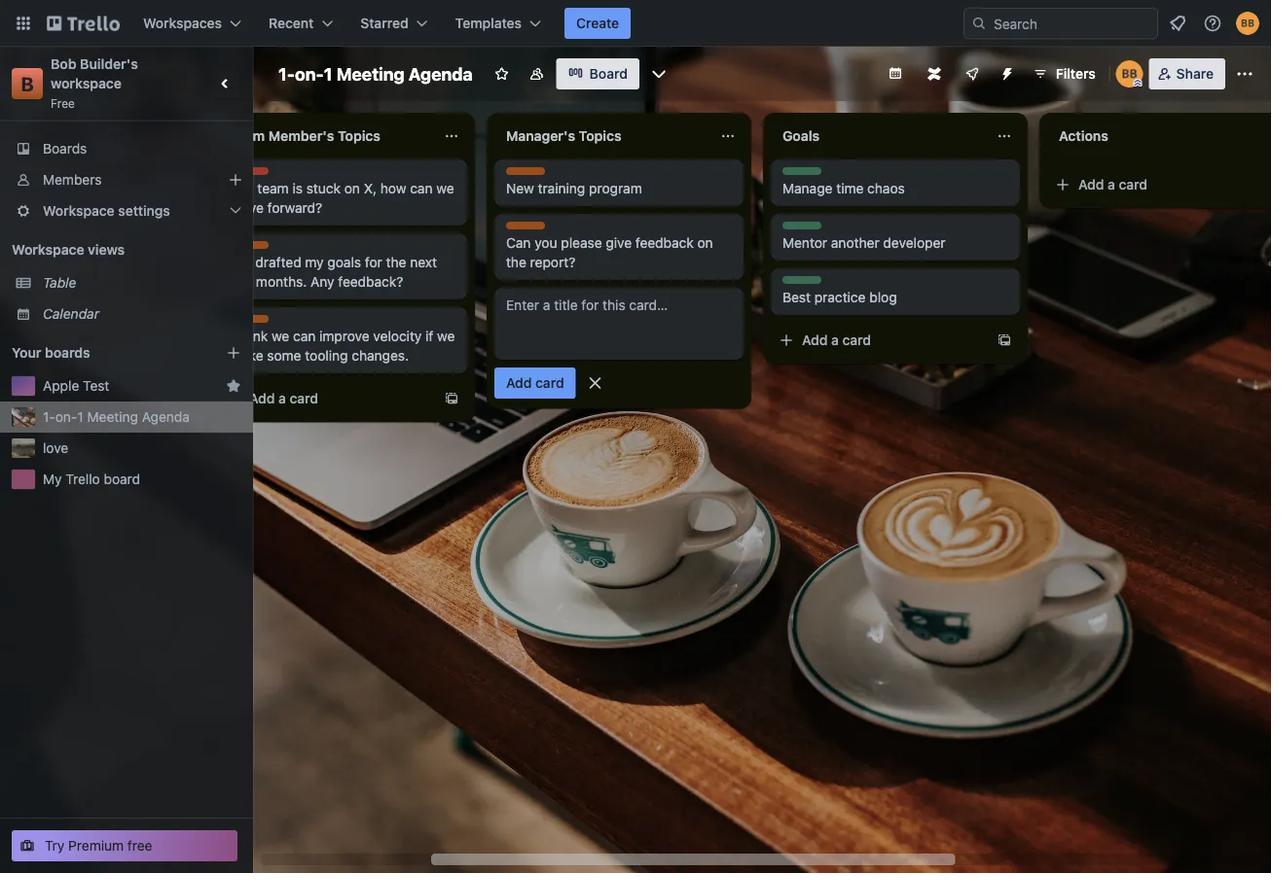 Task type: describe. For each thing, give the bounding box(es) containing it.
feedback
[[635, 235, 694, 251]]

on- inside 'text field'
[[295, 63, 324, 84]]

the team is stuck on x, how can we move forward?
[[230, 181, 454, 216]]

mentor another developer link
[[782, 234, 1008, 253]]

try premium free button
[[12, 831, 237, 862]]

members
[[43, 172, 102, 188]]

forward?
[[267, 200, 322, 216]]

velocity
[[373, 328, 422, 345]]

training
[[538, 181, 585, 197]]

workspace for workspace settings
[[43, 203, 115, 219]]

0 vertical spatial add a card button
[[1047, 169, 1265, 200]]

workspace settings button
[[0, 196, 253, 227]]

workspace
[[51, 75, 122, 91]]

Goals text field
[[771, 121, 985, 152]]

discuss new training program
[[506, 168, 642, 197]]

changes.
[[352, 348, 409, 364]]

i've drafted my goals for the next few months. any feedback? link
[[230, 253, 455, 292]]

recent button
[[257, 8, 345, 39]]

we up some
[[272, 328, 289, 345]]

share button
[[1149, 58, 1225, 90]]

topics inside text box
[[338, 128, 380, 144]]

tooling
[[305, 348, 348, 364]]

workspace settings
[[43, 203, 170, 219]]

bob builder's workspace free
[[51, 56, 142, 110]]

1 horizontal spatial a
[[831, 332, 839, 348]]

meeting inside 1-on-1 meeting agenda link
[[87, 409, 138, 425]]

table
[[43, 275, 76, 291]]

love link
[[43, 439, 241, 458]]

b link
[[12, 68, 43, 99]]

color: green, title: "goal" element for best
[[782, 276, 821, 291]]

think
[[237, 328, 268, 345]]

workspaces button
[[131, 8, 253, 39]]

filters
[[1056, 66, 1096, 82]]

boards link
[[0, 133, 253, 164]]

the
[[230, 181, 254, 197]]

manager's
[[506, 128, 575, 144]]

create
[[576, 15, 619, 31]]

0 horizontal spatial bob builder (bobbuilder40) image
[[1116, 60, 1143, 88]]

manager's topics
[[506, 128, 621, 144]]

this member is an admin of this board. image
[[1134, 79, 1142, 88]]

goal mentor another developer
[[782, 223, 946, 251]]

back to home image
[[47, 8, 120, 39]]

test
[[83, 378, 109, 394]]

meeting inside 1-on-1 meeting agenda 'text field'
[[336, 63, 405, 84]]

add right starred icon
[[249, 391, 275, 407]]

members link
[[0, 164, 253, 196]]

stuck
[[306, 181, 341, 197]]

table link
[[43, 273, 241, 293]]

create from template… image for best practice blog
[[997, 333, 1012, 348]]

another
[[831, 235, 879, 251]]

we inside the team is stuck on x, how can we move forward?
[[436, 181, 454, 197]]

goal for best
[[782, 277, 808, 291]]

free
[[127, 838, 152, 855]]

chaos
[[867, 181, 905, 197]]

how
[[380, 181, 406, 197]]

new
[[506, 181, 534, 197]]

months.
[[256, 274, 307, 290]]

card left cancel image
[[535, 375, 564, 391]]

add down the 'actions'
[[1078, 177, 1104, 193]]

board
[[589, 66, 628, 82]]

my trello board
[[43, 472, 140, 488]]

next
[[410, 255, 437, 271]]

builder's
[[80, 56, 138, 72]]

card down practice at the right top of the page
[[842, 332, 871, 348]]

workspace for workspace views
[[12, 242, 84, 258]]

color: orange, title: "discuss" element for can
[[506, 222, 550, 236]]

your boards with 4 items element
[[12, 342, 197, 365]]

add card
[[506, 375, 564, 391]]

program
[[589, 181, 642, 197]]

add board image
[[226, 345, 241, 361]]

mentor
[[782, 235, 827, 251]]

free
[[51, 96, 75, 110]]

add a card button for mentor another developer
[[771, 325, 989, 356]]

premium
[[68, 838, 124, 855]]

move
[[230, 200, 264, 216]]

goal for manage
[[782, 168, 808, 182]]

automation image
[[991, 58, 1019, 86]]

boards
[[45, 345, 90, 361]]

member's
[[268, 128, 334, 144]]

calendar link
[[43, 305, 241, 324]]

0 horizontal spatial add a card
[[249, 391, 318, 407]]

on inside discuss can you please give feedback on the report?
[[697, 235, 713, 251]]

0 vertical spatial bob builder (bobbuilder40) image
[[1236, 12, 1259, 35]]

templates
[[455, 15, 522, 31]]

recent
[[269, 15, 314, 31]]

time
[[836, 181, 864, 197]]

open information menu image
[[1203, 14, 1222, 33]]

drafted
[[255, 255, 301, 271]]

workspaces
[[143, 15, 222, 31]]

Board name text field
[[269, 58, 482, 90]]

add inside button
[[506, 375, 532, 391]]

manage time chaos link
[[782, 179, 1008, 199]]

boards
[[43, 141, 87, 157]]

confluence icon image
[[927, 67, 941, 81]]

filters button
[[1027, 58, 1101, 90]]

b
[[21, 72, 34, 95]]

few
[[230, 274, 252, 290]]

agenda inside 'text field'
[[409, 63, 473, 84]]

the team is stuck on x, how can we move forward? link
[[230, 179, 455, 218]]

discuss can you please give feedback on the report?
[[506, 223, 713, 271]]

apple
[[43, 378, 79, 394]]

blog
[[869, 290, 897, 306]]

best
[[782, 290, 811, 306]]

team member's topics
[[230, 128, 380, 144]]

you
[[535, 235, 557, 251]]



Task type: locate. For each thing, give the bounding box(es) containing it.
1 vertical spatial can
[[293, 328, 316, 345]]

1 the from the left
[[386, 255, 406, 271]]

1 horizontal spatial 1
[[324, 63, 332, 84]]

a
[[1108, 177, 1115, 193], [831, 332, 839, 348], [278, 391, 286, 407]]

2 vertical spatial goal
[[782, 277, 808, 291]]

discuss down manager's
[[506, 168, 550, 182]]

3 color: green, title: "goal" element from the top
[[782, 276, 821, 291]]

we right if
[[437, 328, 455, 345]]

1 horizontal spatial the
[[506, 255, 526, 271]]

1 vertical spatial 1
[[77, 409, 83, 425]]

on right feedback
[[697, 235, 713, 251]]

1 vertical spatial bob builder (bobbuilder40) image
[[1116, 60, 1143, 88]]

create from template… image
[[997, 333, 1012, 348], [444, 391, 459, 407]]

1 horizontal spatial can
[[410, 181, 433, 197]]

1 down 'apple test'
[[77, 409, 83, 425]]

0 vertical spatial create from template… image
[[997, 333, 1012, 348]]

i
[[230, 328, 233, 345]]

goal for mentor
[[782, 223, 808, 236]]

i've
[[230, 255, 252, 271]]

1 vertical spatial on-
[[55, 409, 77, 425]]

1- inside 'text field'
[[278, 63, 295, 84]]

can
[[506, 235, 531, 251]]

0 vertical spatial can
[[410, 181, 433, 197]]

discuss
[[506, 168, 550, 182], [506, 223, 550, 236]]

starred icon image
[[226, 379, 241, 394]]

workspace views
[[12, 242, 125, 258]]

add left cancel image
[[506, 375, 532, 391]]

color: green, title: "goal" element down mentor
[[782, 276, 821, 291]]

1 vertical spatial 1-on-1 meeting agenda
[[43, 409, 190, 425]]

i've drafted my goals for the next few months. any feedback?
[[230, 255, 437, 290]]

improve
[[319, 328, 370, 345]]

agenda left star or unstar board 'image'
[[409, 63, 473, 84]]

agenda up love link
[[142, 409, 190, 425]]

on- down the apple
[[55, 409, 77, 425]]

1 horizontal spatial topics
[[579, 128, 621, 144]]

2 the from the left
[[506, 255, 526, 271]]

power ups image
[[964, 66, 980, 82]]

can
[[410, 181, 433, 197], [293, 328, 316, 345]]

goal inside goal mentor another developer
[[782, 223, 808, 236]]

on
[[344, 181, 360, 197], [697, 235, 713, 251]]

discuss up report?
[[506, 223, 550, 236]]

the inside the i've drafted my goals for the next few months. any feedback?
[[386, 255, 406, 271]]

the inside discuss can you please give feedback on the report?
[[506, 255, 526, 271]]

0 horizontal spatial meeting
[[87, 409, 138, 425]]

trello
[[66, 472, 100, 488]]

board link
[[556, 58, 639, 90]]

1-on-1 meeting agenda link
[[43, 408, 241, 427]]

1 inside 'text field'
[[324, 63, 332, 84]]

try premium free
[[45, 838, 152, 855]]

2 topics from the left
[[579, 128, 621, 144]]

0 vertical spatial a
[[1108, 177, 1115, 193]]

0 vertical spatial color: orange, title: "discuss" element
[[506, 167, 550, 182]]

a down some
[[278, 391, 286, 407]]

topics up "discuss new training program"
[[579, 128, 621, 144]]

if
[[425, 328, 433, 345]]

1 vertical spatial add a card button
[[771, 325, 989, 356]]

calendar power-up image
[[887, 65, 903, 81]]

1 horizontal spatial add a card button
[[771, 325, 989, 356]]

starred
[[360, 15, 408, 31]]

color: orange, title: "discuss" element for new
[[506, 167, 550, 182]]

0 vertical spatial agenda
[[409, 63, 473, 84]]

1 color: orange, title: "discuss" element from the top
[[506, 167, 550, 182]]

0 vertical spatial 1-on-1 meeting agenda
[[278, 63, 473, 84]]

1 color: green, title: "goal" element from the top
[[782, 167, 821, 182]]

team
[[230, 128, 265, 144]]

1 horizontal spatial 1-on-1 meeting agenda
[[278, 63, 473, 84]]

discuss inside discuss can you please give feedback on the report?
[[506, 223, 550, 236]]

on- down recent dropdown button
[[295, 63, 324, 84]]

create from template… image for i think we can improve velocity if we make some tooling changes.
[[444, 391, 459, 407]]

love
[[43, 440, 68, 456]]

0 horizontal spatial add a card button
[[218, 383, 436, 415]]

1-on-1 meeting agenda inside 'text field'
[[278, 63, 473, 84]]

we right how
[[436, 181, 454, 197]]

add a card down practice at the right top of the page
[[802, 332, 871, 348]]

1-on-1 meeting agenda down starred
[[278, 63, 473, 84]]

1-on-1 meeting agenda down apple test link
[[43, 409, 190, 425]]

meeting
[[336, 63, 405, 84], [87, 409, 138, 425]]

0 horizontal spatial a
[[278, 391, 286, 407]]

1 vertical spatial workspace
[[12, 242, 84, 258]]

bob builder (bobbuilder40) image right filters
[[1116, 60, 1143, 88]]

goal manage time chaos
[[782, 168, 905, 197]]

bob builder (bobbuilder40) image right open information menu image
[[1236, 12, 1259, 35]]

add down the best
[[802, 332, 828, 348]]

2 vertical spatial add a card button
[[218, 383, 436, 415]]

meeting down test
[[87, 409, 138, 425]]

2 discuss from the top
[[506, 223, 550, 236]]

the right for on the top left of page
[[386, 255, 406, 271]]

apple test link
[[43, 377, 218, 396]]

1 horizontal spatial on
[[697, 235, 713, 251]]

color: orange, title: "discuss" element
[[506, 167, 550, 182], [506, 222, 550, 236]]

0 horizontal spatial create from template… image
[[444, 391, 459, 407]]

card down actions text field
[[1119, 177, 1147, 193]]

topics inside text field
[[579, 128, 621, 144]]

1 vertical spatial 1-
[[43, 409, 55, 425]]

give
[[606, 235, 632, 251]]

color: green, title: "goal" element down goals
[[782, 167, 821, 182]]

meeting down starred
[[336, 63, 405, 84]]

goal
[[782, 168, 808, 182], [782, 223, 808, 236], [782, 277, 808, 291]]

0 horizontal spatial the
[[386, 255, 406, 271]]

show menu image
[[1235, 64, 1255, 84]]

2 vertical spatial color: green, title: "goal" element
[[782, 276, 821, 291]]

1-
[[278, 63, 295, 84], [43, 409, 55, 425]]

try
[[45, 838, 65, 855]]

1 horizontal spatial bob builder (bobbuilder40) image
[[1236, 12, 1259, 35]]

manage
[[782, 181, 833, 197]]

goals
[[782, 128, 819, 144]]

add a card button for i've drafted my goals for the next few months. any feedback?
[[218, 383, 436, 415]]

1 vertical spatial meeting
[[87, 409, 138, 425]]

0 horizontal spatial 1
[[77, 409, 83, 425]]

a down the 'actions'
[[1108, 177, 1115, 193]]

discuss for new
[[506, 168, 550, 182]]

your
[[12, 345, 41, 361]]

can you please give feedback on the report? link
[[506, 234, 732, 273]]

0 vertical spatial goal
[[782, 168, 808, 182]]

goal best practice blog
[[782, 277, 897, 306]]

add a card button down actions text field
[[1047, 169, 1265, 200]]

goal down mentor
[[782, 277, 808, 291]]

Actions text field
[[1047, 121, 1261, 152]]

2 color: orange, title: "discuss" element from the top
[[506, 222, 550, 236]]

2 horizontal spatial add a card
[[1078, 177, 1147, 193]]

my
[[305, 255, 324, 271]]

1 horizontal spatial add a card
[[802, 332, 871, 348]]

1 discuss from the top
[[506, 168, 550, 182]]

1 vertical spatial on
[[697, 235, 713, 251]]

2 vertical spatial add a card
[[249, 391, 318, 407]]

can right how
[[410, 181, 433, 197]]

i think we can improve velocity if we make some tooling changes.
[[230, 328, 455, 364]]

goal down goals
[[782, 168, 808, 182]]

color: green, title: "goal" element down manage
[[782, 222, 821, 236]]

Team Member's Topics text field
[[218, 121, 432, 152]]

Enter a title for this card… text field
[[494, 288, 744, 360]]

the down can
[[506, 255, 526, 271]]

customize views image
[[649, 64, 668, 84]]

topics up x,
[[338, 128, 380, 144]]

workspace up table in the left top of the page
[[12, 242, 84, 258]]

Search field
[[987, 9, 1157, 38]]

share
[[1176, 66, 1214, 82]]

0 horizontal spatial 1-on-1 meeting agenda
[[43, 409, 190, 425]]

bob
[[51, 56, 76, 72]]

0 vertical spatial 1-
[[278, 63, 295, 84]]

can inside i think we can improve velocity if we make some tooling changes.
[[293, 328, 316, 345]]

3 goal from the top
[[782, 277, 808, 291]]

1 vertical spatial add a card
[[802, 332, 871, 348]]

primary element
[[0, 0, 1271, 47]]

add a card button down tooling
[[218, 383, 436, 415]]

Manager's Topics text field
[[494, 121, 709, 152]]

0 vertical spatial color: green, title: "goal" element
[[782, 167, 821, 182]]

discuss inside "discuss new training program"
[[506, 168, 550, 182]]

on-
[[295, 63, 324, 84], [55, 409, 77, 425]]

on left x,
[[344, 181, 360, 197]]

1- down recent
[[278, 63, 295, 84]]

report?
[[530, 255, 575, 271]]

color: orange, title: "discuss" element down manager's
[[506, 167, 550, 182]]

templates button
[[443, 8, 553, 39]]

topics
[[338, 128, 380, 144], [579, 128, 621, 144]]

workspace visible image
[[529, 66, 545, 82]]

add a card for the topmost add a card button
[[1078, 177, 1147, 193]]

please
[[561, 235, 602, 251]]

best practice blog link
[[782, 288, 1008, 308]]

the
[[386, 255, 406, 271], [506, 255, 526, 271]]

0 vertical spatial workspace
[[43, 203, 115, 219]]

workspace down members
[[43, 203, 115, 219]]

0 horizontal spatial can
[[293, 328, 316, 345]]

1 horizontal spatial on-
[[295, 63, 324, 84]]

add a card for add a card button associated with mentor another developer
[[802, 332, 871, 348]]

color: green, title: "goal" element
[[782, 167, 821, 182], [782, 222, 821, 236], [782, 276, 821, 291]]

1 vertical spatial color: orange, title: "discuss" element
[[506, 222, 550, 236]]

is
[[292, 181, 303, 197]]

developer
[[883, 235, 946, 251]]

discuss for can
[[506, 223, 550, 236]]

0 vertical spatial on
[[344, 181, 360, 197]]

1 vertical spatial agenda
[[142, 409, 190, 425]]

card
[[1119, 177, 1147, 193], [842, 332, 871, 348], [535, 375, 564, 391], [290, 391, 318, 407]]

color: orange, title: "discuss" element down new at top left
[[506, 222, 550, 236]]

1 vertical spatial a
[[831, 332, 839, 348]]

workspace navigation collapse icon image
[[212, 70, 239, 97]]

0 horizontal spatial 1-
[[43, 409, 55, 425]]

on inside the team is stuck on x, how can we move forward?
[[344, 181, 360, 197]]

new training program link
[[506, 179, 732, 199]]

1 vertical spatial goal
[[782, 223, 808, 236]]

0 horizontal spatial on-
[[55, 409, 77, 425]]

bob builder's workspace link
[[51, 56, 142, 91]]

star or unstar board image
[[494, 66, 510, 82]]

0 horizontal spatial topics
[[338, 128, 380, 144]]

x,
[[364, 181, 377, 197]]

2 color: green, title: "goal" element from the top
[[782, 222, 821, 236]]

cancel image
[[586, 374, 605, 393]]

2 goal from the top
[[782, 223, 808, 236]]

0 vertical spatial add a card
[[1078, 177, 1147, 193]]

goals
[[327, 255, 361, 271]]

color: green, title: "goal" element for manage
[[782, 167, 821, 182]]

views
[[88, 242, 125, 258]]

0 horizontal spatial on
[[344, 181, 360, 197]]

for
[[365, 255, 382, 271]]

0 vertical spatial discuss
[[506, 168, 550, 182]]

calendar
[[43, 306, 99, 322]]

2 vertical spatial a
[[278, 391, 286, 407]]

goal inside goal best practice blog
[[782, 277, 808, 291]]

1 down recent dropdown button
[[324, 63, 332, 84]]

1 vertical spatial discuss
[[506, 223, 550, 236]]

1 vertical spatial create from template… image
[[444, 391, 459, 407]]

1 topics from the left
[[338, 128, 380, 144]]

can inside the team is stuck on x, how can we move forward?
[[410, 181, 433, 197]]

board
[[104, 472, 140, 488]]

add a card down the 'actions'
[[1078, 177, 1147, 193]]

1 horizontal spatial create from template… image
[[997, 333, 1012, 348]]

card down some
[[290, 391, 318, 407]]

add a card down some
[[249, 391, 318, 407]]

add a card button down blog
[[771, 325, 989, 356]]

workspace inside popup button
[[43, 203, 115, 219]]

my
[[43, 472, 62, 488]]

search image
[[971, 16, 987, 31]]

goal down manage
[[782, 223, 808, 236]]

0 notifications image
[[1166, 12, 1189, 35]]

1-on-1 meeting agenda
[[278, 63, 473, 84], [43, 409, 190, 425]]

2 horizontal spatial add a card button
[[1047, 169, 1265, 200]]

add card button
[[494, 368, 576, 399]]

feedback?
[[338, 274, 403, 290]]

goal inside goal manage time chaos
[[782, 168, 808, 182]]

1 horizontal spatial 1-
[[278, 63, 295, 84]]

0 vertical spatial on-
[[295, 63, 324, 84]]

0 vertical spatial 1
[[324, 63, 332, 84]]

1 goal from the top
[[782, 168, 808, 182]]

starred button
[[349, 8, 440, 39]]

bob builder (bobbuilder40) image
[[1236, 12, 1259, 35], [1116, 60, 1143, 88]]

1- up love at bottom
[[43, 409, 55, 425]]

apple test
[[43, 378, 109, 394]]

color: green, title: "goal" element for mentor
[[782, 222, 821, 236]]

can up some
[[293, 328, 316, 345]]

0 vertical spatial meeting
[[336, 63, 405, 84]]

2 horizontal spatial a
[[1108, 177, 1115, 193]]

1 vertical spatial color: green, title: "goal" element
[[782, 222, 821, 236]]

actions
[[1059, 128, 1108, 144]]

agenda
[[409, 63, 473, 84], [142, 409, 190, 425]]

team
[[257, 181, 289, 197]]

1 horizontal spatial meeting
[[336, 63, 405, 84]]

0 horizontal spatial agenda
[[142, 409, 190, 425]]

a down practice at the right top of the page
[[831, 332, 839, 348]]

workspace
[[43, 203, 115, 219], [12, 242, 84, 258]]

your boards
[[12, 345, 90, 361]]

1 horizontal spatial agenda
[[409, 63, 473, 84]]



Task type: vqa. For each thing, say whether or not it's contained in the screenshot.
ADD "icon"
no



